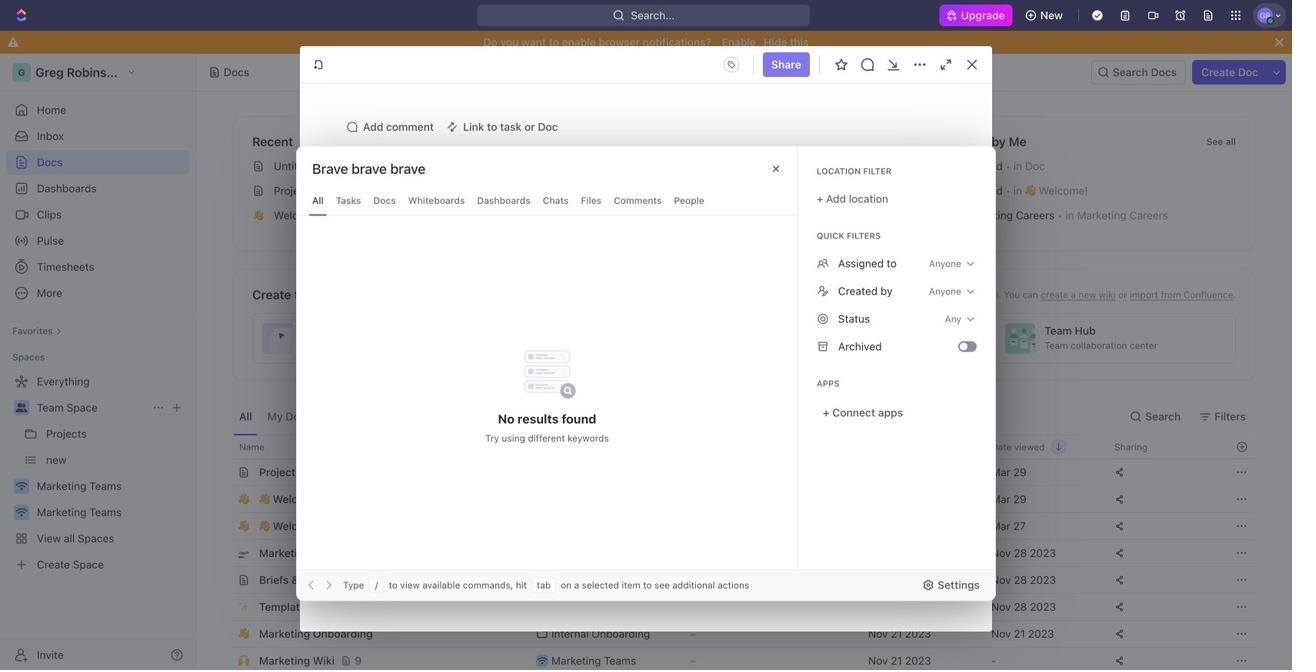 Task type: locate. For each thing, give the bounding box(es) containing it.
cell for fourth row from the bottom of the page
[[216, 567, 233, 593]]

row
[[216, 435, 1256, 459], [216, 459, 1256, 486], [216, 485, 1256, 513], [216, 512, 1256, 540], [216, 539, 1256, 567], [216, 566, 1256, 594], [216, 593, 1256, 621], [216, 620, 1256, 648], [216, 647, 1256, 670]]

table
[[216, 435, 1256, 670]]

team hub icon image
[[1005, 323, 1036, 354]]

7 cell from the top
[[216, 621, 233, 647]]

cell for 5th row from the bottom
[[216, 540, 233, 566]]

0 vertical spatial e8o8q image
[[817, 257, 829, 270]]

3 row from the top
[[216, 485, 1256, 513]]

2 e8o8q image from the top
[[817, 313, 829, 325]]

cell for second row from the bottom of the page
[[216, 621, 233, 647]]

company wiki icon image
[[262, 323, 293, 354]]

e8o8q image up e8o8q icon
[[817, 257, 829, 270]]

5 row from the top
[[216, 539, 1256, 567]]

5 cell from the top
[[216, 567, 233, 593]]

column header
[[216, 435, 233, 459]]

cell for 8th row from the bottom
[[216, 459, 233, 485]]

user group image
[[16, 403, 27, 412]]

e8o8q image up zdtis icon on the right of the page
[[817, 313, 829, 325]]

8 cell from the top
[[216, 648, 233, 670]]

company home icon image
[[510, 323, 541, 354]]

7 row from the top
[[216, 593, 1256, 621]]

2 cell from the top
[[216, 486, 233, 512]]

cell for third row
[[216, 486, 233, 512]]

1 vertical spatial e8o8q image
[[817, 313, 829, 325]]

e8o8q image
[[817, 257, 829, 270], [817, 313, 829, 325]]

6 cell from the top
[[216, 594, 233, 620]]

4 cell from the top
[[216, 540, 233, 566]]

tab list
[[233, 399, 614, 435]]

1 cell from the top
[[216, 459, 233, 485]]

9 row from the top
[[216, 647, 1256, 670]]

cell
[[216, 459, 233, 485], [216, 486, 233, 512], [216, 513, 233, 539], [216, 540, 233, 566], [216, 567, 233, 593], [216, 594, 233, 620], [216, 621, 233, 647], [216, 648, 233, 670]]

3 cell from the top
[[216, 513, 233, 539]]

sidebar navigation
[[0, 54, 196, 670]]



Task type: describe. For each thing, give the bounding box(es) containing it.
cell for first row from the bottom
[[216, 648, 233, 670]]

8 row from the top
[[216, 620, 1256, 648]]

cell for 7th row from the top of the page
[[216, 594, 233, 620]]

2 row from the top
[[216, 459, 1256, 486]]

cell for fourth row from the top
[[216, 513, 233, 539]]

6 row from the top
[[216, 566, 1256, 594]]

1 e8o8q image from the top
[[817, 257, 829, 270]]

zdtis image
[[817, 340, 829, 353]]

wifi image
[[538, 657, 547, 665]]

e8o8q image
[[817, 285, 829, 297]]

1 row from the top
[[216, 435, 1256, 459]]

Search or run a command… text field
[[312, 160, 441, 178]]

4 row from the top
[[216, 512, 1256, 540]]



Task type: vqa. For each thing, say whether or not it's contained in the screenshot.
first e8o8Q icon from the bottom
yes



